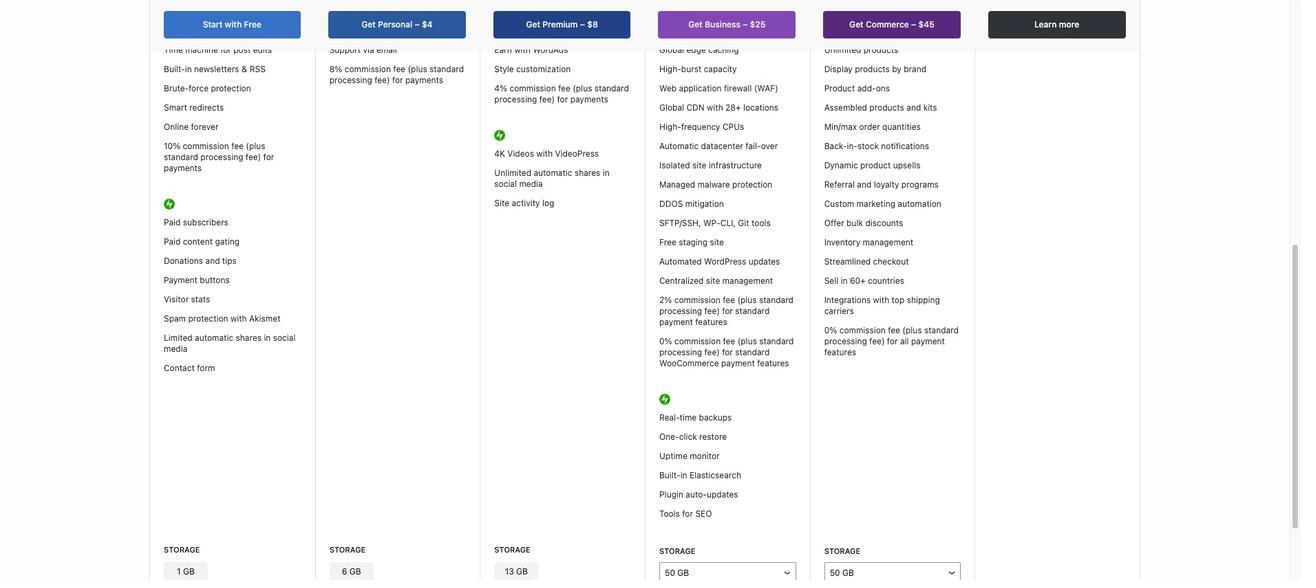 Task type: describe. For each thing, give the bounding box(es) containing it.
content
[[183, 237, 213, 247]]

processing for 0% commission fee (plus standard processing fee) for standard woocommerce payment features
[[659, 348, 702, 358]]

high- for frequency
[[659, 122, 681, 132]]

store for premium
[[861, 6, 881, 17]]

updates for plugin auto-updates
[[707, 490, 738, 501]]

unlimited pages
[[164, 6, 227, 17]]

28+
[[726, 103, 741, 113]]

by
[[892, 64, 902, 75]]

limited
[[164, 333, 193, 344]]

fee for 10% commission fee (plus standard processing fee) for payments
[[231, 141, 244, 152]]

fail-
[[746, 141, 761, 152]]

locations
[[743, 103, 779, 113]]

storage down tools
[[659, 547, 696, 556]]

2 vertical spatial protection
[[188, 314, 228, 324]]

0 horizontal spatial &
[[241, 64, 247, 75]]

sftp/ssh, wp-cli, git tools
[[659, 218, 771, 229]]

50 gb for 50 gb popup button
[[665, 568, 689, 579]]

inventory management
[[824, 238, 913, 248]]

automatic
[[659, 141, 699, 152]]

commission for 8% commission fee (plus standard processing fee) for payments
[[345, 64, 391, 75]]

min/max
[[824, 122, 857, 132]]

high-frequency cpus
[[659, 122, 744, 132]]

for for 0% commission fee (plus standard processing fee) for standard woocommerce payment features
[[722, 348, 733, 358]]

0% for 0% commission fee (plus standard processing fee) for all payment features
[[824, 326, 837, 336]]

machine
[[185, 45, 218, 55]]

start
[[203, 19, 223, 30]]

unlimited for unlimited users
[[164, 26, 201, 36]]

sell in 60+ countries
[[824, 276, 904, 287]]

fee for 2% commission fee (plus standard processing fee) for standard payment features
[[723, 296, 735, 306]]

buttons
[[200, 276, 230, 286]]

install
[[659, 6, 682, 17]]

fast
[[370, 26, 385, 36]]

isolated site infrastructure
[[659, 161, 762, 171]]

processing for 0% commission fee (plus standard processing fee) for all payment features
[[824, 337, 867, 347]]

cli,
[[721, 218, 736, 229]]

get for get personal – $4
[[362, 19, 376, 30]]

fee for 0% commission fee (plus standard processing fee) for standard woocommerce payment features
[[723, 337, 735, 347]]

automatic for unlimited
[[534, 168, 572, 179]]

products for unlimited
[[864, 45, 898, 55]]

storage up 50 gb dropdown button
[[824, 547, 860, 556]]

wordpress vip client logo for salesforce image
[[1031, 0, 1057, 9]]

commission for 0% commission fee (plus standard processing fee) for standard woocommerce payment features
[[675, 337, 721, 347]]

automation
[[898, 199, 941, 210]]

real-
[[659, 413, 680, 424]]

unlimited products
[[824, 45, 898, 55]]

payments for 4% commission fee (plus standard processing fee) for payments
[[570, 95, 608, 105]]

commission for 0% commission fee (plus standard processing fee) for all payment features
[[839, 326, 886, 336]]

payment for 2% commission fee (plus standard processing fee) for standard payment features
[[659, 318, 693, 328]]

online
[[164, 122, 189, 132]]

automated
[[659, 257, 702, 267]]

with right the videos
[[536, 149, 553, 159]]

donations and tips
[[164, 256, 237, 267]]

payments for 8% commission fee (plus standard processing fee) for payments
[[405, 75, 443, 86]]

10%
[[164, 141, 180, 152]]

contact form
[[164, 364, 215, 374]]

top
[[892, 296, 905, 306]]

site for management
[[706, 276, 720, 287]]

global edge caching
[[659, 45, 739, 55]]

offer bulk discounts
[[824, 218, 903, 229]]

tools for seo
[[659, 510, 712, 520]]

paid content gating
[[164, 237, 240, 247]]

fee) for 8% commission fee (plus standard processing fee) for payments
[[375, 75, 390, 86]]

powerful store design tools
[[824, 26, 930, 36]]

limited automatic shares in social media
[[164, 333, 296, 355]]

extremely
[[329, 26, 368, 36]]

edits
[[253, 45, 272, 55]]

seo
[[695, 510, 712, 520]]

referral
[[824, 180, 855, 190]]

get personal – $4 button
[[329, 11, 466, 39]]

10% commission fee (plus standard processing fee) for payments
[[164, 141, 274, 174]]

with left akismet
[[231, 314, 247, 324]]

storage for 13
[[494, 546, 531, 555]]

uptime
[[659, 452, 687, 462]]

log
[[542, 198, 554, 209]]

brand
[[904, 64, 927, 75]]

unlimited for unlimited pages
[[164, 6, 201, 17]]

plugin auto-updates
[[659, 490, 738, 501]]

protection for brute-force protection
[[211, 84, 251, 94]]

support
[[532, 6, 562, 17]]

get for get business – $25
[[689, 19, 703, 30]]

paid for paid content gating
[[164, 237, 181, 247]]

smart
[[164, 103, 187, 113]]

(plus for 0% commission fee (plus standard processing fee) for standard woocommerce payment features
[[738, 337, 757, 347]]

free staging site
[[659, 238, 724, 248]]

(plus for 8% commission fee (plus standard processing fee) for payments
[[408, 64, 427, 75]]

site activity log
[[494, 198, 554, 209]]

built- for built-in elasticsearch
[[659, 471, 680, 481]]

automatic for limited
[[195, 333, 233, 344]]

one-
[[659, 433, 679, 443]]

learn more
[[1035, 19, 1080, 30]]

quantities
[[882, 122, 921, 132]]

unlimited users
[[164, 26, 224, 36]]

upsells
[[893, 161, 921, 171]]

auto-
[[686, 490, 707, 501]]

cpus
[[723, 122, 744, 132]]

– for $25
[[743, 19, 748, 30]]

in for built-in elasticsearch
[[680, 471, 687, 481]]

13
[[505, 567, 514, 578]]

with inside integrations with top shipping carriers
[[873, 296, 889, 306]]

standard for 0% commission fee (plus standard processing fee) for standard woocommerce payment features
[[759, 337, 794, 347]]

cdn
[[687, 103, 705, 113]]

chat
[[512, 6, 530, 17]]

contact
[[164, 364, 195, 374]]

time machine for post edits
[[164, 45, 272, 55]]

0% commission fee (plus standard processing fee) for standard woocommerce payment features
[[659, 337, 794, 369]]

marketing
[[857, 199, 895, 210]]

isolated
[[659, 161, 690, 171]]

sftp/ssh,
[[659, 218, 701, 229]]

wordpress vip client logo for facebook image
[[1071, 0, 1125, 9]]

site
[[494, 198, 509, 209]]

videopress
[[555, 149, 599, 159]]

inventory
[[824, 238, 861, 248]]

premium for premium store themes
[[824, 6, 859, 17]]

capacity
[[704, 64, 737, 75]]

fee) for 2% commission fee (plus standard processing fee) for standard payment features
[[704, 307, 720, 317]]

60+
[[850, 276, 866, 287]]

web application firewall (waf)
[[659, 84, 778, 94]]

media for limited
[[164, 344, 187, 355]]

ad-
[[329, 6, 344, 17]]

processing for 2% commission fee (plus standard processing fee) for standard payment features
[[659, 307, 702, 317]]

gb inside dropdown button
[[842, 568, 854, 579]]

2%
[[659, 296, 672, 306]]

commission for 4% commission fee (plus standard processing fee) for payments
[[510, 84, 556, 94]]

updates for automated wordpress updates
[[749, 257, 780, 267]]

commission for 10% commission fee (plus standard processing fee) for payments
[[183, 141, 229, 152]]

8% commission fee (plus standard processing fee) for payments
[[329, 64, 464, 86]]

get business – $25 button
[[659, 11, 796, 39]]

1 horizontal spatial themes
[[723, 6, 752, 17]]

time
[[680, 413, 697, 424]]

payments for 10% commission fee (plus standard processing fee) for payments
[[164, 163, 202, 174]]

assembled
[[824, 103, 867, 113]]

shares for limited automatic shares in social media
[[236, 333, 262, 344]]

wordpress vip client logo for bloomberg image
[[1061, 19, 1108, 37]]

50 gb for 50 gb dropdown button
[[830, 568, 854, 579]]

features for 2%
[[695, 318, 727, 328]]

checkout
[[873, 257, 909, 267]]

get business – $25
[[689, 19, 766, 30]]

elasticsearch
[[690, 471, 741, 481]]

standard for 10% commission fee (plus standard processing fee) for payments
[[164, 152, 198, 163]]

caching
[[708, 45, 739, 55]]

0 vertical spatial and
[[907, 103, 921, 113]]

firewall
[[724, 84, 752, 94]]

automated wordpress updates
[[659, 257, 780, 267]]

0 horizontal spatial themes
[[531, 26, 560, 36]]

in inside limited automatic shares in social media
[[264, 333, 271, 344]]

commerce
[[866, 19, 909, 30]]

fee) for 10% commission fee (plus standard processing fee) for payments
[[246, 152, 261, 163]]

(waf)
[[754, 84, 778, 94]]

email
[[376, 45, 397, 55]]



Task type: vqa. For each thing, say whether or not it's contained in the screenshot.
'media' associated with Unlimited
yes



Task type: locate. For each thing, give the bounding box(es) containing it.
back-
[[824, 141, 847, 152]]

store up powerful store design tools
[[861, 6, 881, 17]]

for inside 0% commission fee (plus standard processing fee) for all payment features
[[887, 337, 898, 347]]

0 vertical spatial payments
[[405, 75, 443, 86]]

shares inside unlimited automatic shares in social media
[[575, 168, 600, 179]]

personal
[[378, 19, 413, 30]]

0 vertical spatial 0%
[[824, 326, 837, 336]]

0 horizontal spatial management
[[722, 276, 773, 287]]

site down automated wordpress updates
[[706, 276, 720, 287]]

1 vertical spatial features
[[824, 348, 856, 358]]

1 vertical spatial updates
[[707, 490, 738, 501]]

0% for 0% commission fee (plus standard processing fee) for standard woocommerce payment features
[[659, 337, 672, 347]]

unlimited for unlimited products
[[824, 45, 861, 55]]

0 horizontal spatial premium
[[494, 26, 529, 36]]

plugins
[[685, 6, 713, 17]]

1 vertical spatial payments
[[570, 95, 608, 105]]

and down dynamic product upsells
[[857, 180, 872, 190]]

shares down videopress at the left
[[575, 168, 600, 179]]

frequency
[[681, 122, 720, 132]]

50 gb inside dropdown button
[[830, 568, 854, 579]]

– left $8
[[580, 19, 585, 30]]

commission down centralized
[[674, 296, 721, 306]]

in
[[185, 64, 192, 75], [603, 168, 610, 179], [841, 276, 848, 287], [264, 333, 271, 344], [680, 471, 687, 481]]

style customization
[[494, 64, 571, 75]]

50 inside popup button
[[665, 568, 675, 579]]

fee inside 0% commission fee (plus standard processing fee) for all payment features
[[888, 326, 900, 336]]

media up activity
[[519, 179, 543, 190]]

0 vertical spatial automatic
[[534, 168, 572, 179]]

for for 2% commission fee (plus standard processing fee) for standard payment features
[[722, 307, 733, 317]]

and for loyalty
[[857, 180, 872, 190]]

social inside limited automatic shares in social media
[[273, 333, 296, 344]]

payments inside 8% commission fee (plus standard processing fee) for payments
[[405, 75, 443, 86]]

1 get from the left
[[362, 19, 376, 30]]

1 horizontal spatial shares
[[575, 168, 600, 179]]

processing up woocommerce
[[659, 348, 702, 358]]

commission down carriers
[[839, 326, 886, 336]]

unlimited
[[164, 6, 201, 17], [164, 26, 201, 36], [824, 45, 861, 55], [494, 168, 531, 179]]

products down powerful store design tools
[[864, 45, 898, 55]]

processing down forever
[[201, 152, 243, 163]]

with right earn
[[514, 45, 531, 55]]

2 horizontal spatial premium
[[824, 6, 859, 17]]

processing
[[329, 75, 372, 86], [494, 95, 537, 105], [201, 152, 243, 163], [659, 307, 702, 317], [824, 337, 867, 347], [659, 348, 702, 358]]

1 horizontal spatial built-
[[659, 471, 680, 481]]

commission
[[345, 64, 391, 75], [510, 84, 556, 94], [183, 141, 229, 152], [674, 296, 721, 306], [839, 326, 886, 336], [675, 337, 721, 347]]

automatic inside limited automatic shares in social media
[[195, 333, 233, 344]]

global down web
[[659, 103, 684, 113]]

protection down stats
[[188, 314, 228, 324]]

ddos mitigation
[[659, 199, 724, 210]]

ssl
[[426, 26, 441, 36]]

with inside button
[[225, 19, 242, 30]]

fee) inside 2% commission fee (plus standard processing fee) for standard payment features
[[704, 307, 720, 317]]

(plus inside 8% commission fee (plus standard processing fee) for payments
[[408, 64, 427, 75]]

dns
[[387, 26, 405, 36]]

unlimited down the videos
[[494, 168, 531, 179]]

wordpress vip client logo for cnn image
[[989, 0, 1017, 9]]

built- up plugin
[[659, 471, 680, 481]]

storage up 13
[[494, 546, 531, 555]]

1 horizontal spatial 0%
[[824, 326, 837, 336]]

protection for managed malware protection
[[732, 180, 772, 190]]

1 horizontal spatial automatic
[[534, 168, 572, 179]]

0 vertical spatial paid
[[164, 218, 181, 228]]

0% up woocommerce
[[659, 337, 672, 347]]

processing down 8%
[[329, 75, 372, 86]]

for for 4% commission fee (plus standard processing fee) for payments
[[557, 95, 568, 105]]

processing for 8% commission fee (plus standard processing fee) for payments
[[329, 75, 372, 86]]

– left $4
[[415, 19, 420, 30]]

free down sftp/ssh, at the top of page
[[659, 238, 677, 248]]

2 paid from the top
[[164, 237, 181, 247]]

payments down '10%'
[[164, 163, 202, 174]]

1 vertical spatial tools
[[752, 218, 771, 229]]

processing down carriers
[[824, 337, 867, 347]]

shares for unlimited automatic shares in social media
[[575, 168, 600, 179]]

post
[[234, 45, 251, 55]]

high- up web
[[659, 64, 681, 75]]

fee inside 0% commission fee (plus standard processing fee) for standard woocommerce payment features
[[723, 337, 735, 347]]

1 vertical spatial store
[[861, 26, 881, 36]]

extremely fast dns with ssl
[[329, 26, 441, 36]]

all
[[900, 337, 909, 347]]

13 gb
[[505, 567, 528, 578]]

product
[[824, 84, 855, 94]]

unlimited automatic shares in social media
[[494, 168, 610, 190]]

back-in-stock notifications
[[824, 141, 929, 152]]

1 horizontal spatial features
[[757, 359, 789, 369]]

(plus for 4% commission fee (plus standard processing fee) for payments
[[573, 84, 592, 94]]

0 horizontal spatial 0%
[[659, 337, 672, 347]]

commission inside 2% commission fee (plus standard processing fee) for standard payment features
[[674, 296, 721, 306]]

1 50 from the left
[[665, 568, 675, 579]]

videos
[[507, 149, 534, 159]]

get commerce – $45
[[850, 19, 935, 30]]

product add-ons
[[824, 84, 890, 94]]

1 horizontal spatial 50 gb
[[830, 568, 854, 579]]

built- for built-in newsletters & rss
[[164, 64, 185, 75]]

1 horizontal spatial social
[[494, 179, 517, 190]]

1 horizontal spatial &
[[715, 6, 721, 17]]

0 horizontal spatial shares
[[236, 333, 262, 344]]

commission inside 10% commission fee (plus standard processing fee) for payments
[[183, 141, 229, 152]]

commission inside 0% commission fee (plus standard processing fee) for all payment features
[[839, 326, 886, 336]]

time
[[164, 45, 183, 55]]

high- for burst
[[659, 64, 681, 75]]

1 vertical spatial management
[[722, 276, 773, 287]]

with right start
[[225, 19, 242, 30]]

processing inside 0% commission fee (plus standard processing fee) for all payment features
[[824, 337, 867, 347]]

site for infrastructure
[[692, 161, 707, 171]]

shares down akismet
[[236, 333, 262, 344]]

ons
[[876, 84, 890, 94]]

0 horizontal spatial built-
[[164, 64, 185, 75]]

kits
[[923, 103, 937, 113]]

high-burst capacity
[[659, 64, 737, 75]]

form
[[197, 364, 215, 374]]

1 horizontal spatial tools
[[911, 26, 930, 36]]

paid subscribers
[[164, 218, 228, 228]]

1 50 gb from the left
[[665, 568, 689, 579]]

processing inside 0% commission fee (plus standard processing fee) for standard woocommerce payment features
[[659, 348, 702, 358]]

(plus for 2% commission fee (plus standard processing fee) for standard payment features
[[737, 296, 757, 306]]

payments down ssl
[[405, 75, 443, 86]]

for inside 8% commission fee (plus standard processing fee) for payments
[[392, 75, 403, 86]]

0 horizontal spatial free
[[244, 19, 262, 30]]

50 gb button
[[824, 563, 961, 581]]

payments inside 10% commission fee (plus standard processing fee) for payments
[[164, 163, 202, 174]]

social up site
[[494, 179, 517, 190]]

(plus inside 10% commission fee (plus standard processing fee) for payments
[[246, 141, 265, 152]]

media down limited
[[164, 344, 187, 355]]

0 vertical spatial high-
[[659, 64, 681, 75]]

commission down style customization
[[510, 84, 556, 94]]

themes
[[723, 6, 752, 17], [883, 6, 912, 17], [531, 26, 560, 36]]

processing inside 10% commission fee (plus standard processing fee) for payments
[[201, 152, 243, 163]]

integrations
[[824, 296, 871, 306]]

updates down elasticsearch
[[707, 490, 738, 501]]

0 vertical spatial tools
[[911, 26, 930, 36]]

1 high- from the top
[[659, 64, 681, 75]]

unrestricted bandwidth
[[659, 26, 751, 36]]

managed
[[659, 180, 695, 190]]

and left tips
[[205, 256, 220, 267]]

0 vertical spatial store
[[861, 6, 881, 17]]

storage for 6
[[329, 546, 366, 555]]

50 inside dropdown button
[[830, 568, 840, 579]]

built-
[[164, 64, 185, 75], [659, 471, 680, 481]]

fee inside 8% commission fee (plus standard processing fee) for payments
[[393, 64, 405, 75]]

smart redirects
[[164, 103, 224, 113]]

premium up powerful
[[824, 6, 859, 17]]

1 vertical spatial &
[[241, 64, 247, 75]]

50 gb inside popup button
[[665, 568, 689, 579]]

4 – from the left
[[912, 19, 917, 30]]

standard for 2% commission fee (plus standard processing fee) for standard payment features
[[759, 296, 794, 306]]

1
[[177, 567, 181, 578]]

0 vertical spatial management
[[863, 238, 913, 248]]

2 vertical spatial products
[[870, 103, 904, 113]]

live chat support
[[494, 6, 562, 17]]

fee) inside 8% commission fee (plus standard processing fee) for payments
[[375, 75, 390, 86]]

get down "live chat support"
[[526, 19, 541, 30]]

2 horizontal spatial payments
[[570, 95, 608, 105]]

50 for 50 gb dropdown button
[[830, 568, 840, 579]]

social down akismet
[[273, 333, 296, 344]]

standard inside 4% commission fee (plus standard processing fee) for payments
[[595, 84, 629, 94]]

storage up 6
[[329, 546, 366, 555]]

fee inside 10% commission fee (plus standard processing fee) for payments
[[231, 141, 244, 152]]

fee for 4% commission fee (plus standard processing fee) for payments
[[558, 84, 570, 94]]

2 horizontal spatial and
[[907, 103, 921, 113]]

2 horizontal spatial payment
[[911, 337, 945, 347]]

social for unlimited automatic shares in social media
[[494, 179, 517, 190]]

payment inside 0% commission fee (plus standard processing fee) for all payment features
[[911, 337, 945, 347]]

unlimited up time
[[164, 26, 201, 36]]

brute-
[[164, 84, 189, 94]]

1 horizontal spatial and
[[857, 180, 872, 190]]

edge
[[687, 45, 706, 55]]

storage up the 1
[[164, 546, 200, 555]]

1 horizontal spatial updates
[[749, 257, 780, 267]]

global down "unrestricted"
[[659, 45, 684, 55]]

products up add-
[[855, 64, 890, 75]]

global for global cdn with 28+ locations
[[659, 103, 684, 113]]

0 vertical spatial payment
[[659, 318, 693, 328]]

global for global edge caching
[[659, 45, 684, 55]]

1 paid from the top
[[164, 218, 181, 228]]

0 horizontal spatial updates
[[707, 490, 738, 501]]

management up checkout at the top of the page
[[863, 238, 913, 248]]

paid left subscribers
[[164, 218, 181, 228]]

premium inside button
[[543, 19, 578, 30]]

standard inside 10% commission fee (plus standard processing fee) for payments
[[164, 152, 198, 163]]

fee) for 0% commission fee (plus standard processing fee) for all payment features
[[869, 337, 885, 347]]

management
[[863, 238, 913, 248], [722, 276, 773, 287]]

0 vertical spatial protection
[[211, 84, 251, 94]]

$45
[[919, 19, 935, 30]]

store down premium store themes
[[861, 26, 881, 36]]

commission down via
[[345, 64, 391, 75]]

0 horizontal spatial payments
[[164, 163, 202, 174]]

global
[[659, 45, 684, 55], [659, 103, 684, 113]]

2 vertical spatial and
[[205, 256, 220, 267]]

for for 0% commission fee (plus standard processing fee) for all payment features
[[887, 337, 898, 347]]

site down sftp/ssh, wp-cli, git tools
[[710, 238, 724, 248]]

for inside 2% commission fee (plus standard processing fee) for standard payment features
[[722, 307, 733, 317]]

earn
[[494, 45, 512, 55]]

payment down 2%
[[659, 318, 693, 328]]

unlimited down powerful
[[824, 45, 861, 55]]

social inside unlimited automatic shares in social media
[[494, 179, 517, 190]]

1 – from the left
[[415, 19, 420, 30]]

unlimited inside unlimited automatic shares in social media
[[494, 168, 531, 179]]

ad-free experience
[[329, 6, 404, 17]]

(plus inside 2% commission fee (plus standard processing fee) for standard payment features
[[737, 296, 757, 306]]

standard inside 0% commission fee (plus standard processing fee) for all payment features
[[924, 326, 959, 336]]

1 vertical spatial protection
[[732, 180, 772, 190]]

commission inside 0% commission fee (plus standard processing fee) for standard woocommerce payment features
[[675, 337, 721, 347]]

0 vertical spatial &
[[715, 6, 721, 17]]

commission down forever
[[183, 141, 229, 152]]

min/max order quantities
[[824, 122, 921, 132]]

datacenter
[[701, 141, 743, 152]]

0 horizontal spatial tools
[[752, 218, 771, 229]]

1 vertical spatial free
[[659, 238, 677, 248]]

payment right woocommerce
[[721, 359, 755, 369]]

– left $25
[[743, 19, 748, 30]]

for inside 0% commission fee (plus standard processing fee) for standard woocommerce payment features
[[722, 348, 733, 358]]

fee for 0% commission fee (plus standard processing fee) for all payment features
[[888, 326, 900, 336]]

1 vertical spatial products
[[855, 64, 890, 75]]

2 high- from the top
[[659, 122, 681, 132]]

payments inside 4% commission fee (plus standard processing fee) for payments
[[570, 95, 608, 105]]

processing inside 4% commission fee (plus standard processing fee) for payments
[[494, 95, 537, 105]]

unlimited up the unlimited users
[[164, 6, 201, 17]]

features inside 0% commission fee (plus standard processing fee) for standard woocommerce payment features
[[757, 359, 789, 369]]

0 horizontal spatial features
[[695, 318, 727, 328]]

for inside 10% commission fee (plus standard processing fee) for payments
[[263, 152, 274, 163]]

woocommerce
[[659, 359, 719, 369]]

ddos
[[659, 199, 683, 210]]

0 horizontal spatial social
[[273, 333, 296, 344]]

1 horizontal spatial premium
[[543, 19, 578, 30]]

2% commission fee (plus standard processing fee) for standard payment features
[[659, 296, 794, 328]]

free up 'edits'
[[244, 19, 262, 30]]

premium up earn
[[494, 26, 529, 36]]

2 vertical spatial features
[[757, 359, 789, 369]]

3 – from the left
[[743, 19, 748, 30]]

payment right all
[[911, 337, 945, 347]]

built- down time
[[164, 64, 185, 75]]

1 vertical spatial site
[[710, 238, 724, 248]]

payment inside 0% commission fee (plus standard processing fee) for standard woocommerce payment features
[[721, 359, 755, 369]]

loyalty
[[874, 180, 899, 190]]

paid up donations
[[164, 237, 181, 247]]

0 horizontal spatial 50 gb
[[665, 568, 689, 579]]

in inside unlimited automatic shares in social media
[[603, 168, 610, 179]]

fee) inside 4% commission fee (plus standard processing fee) for payments
[[539, 95, 555, 105]]

unlimited for unlimited automatic shares in social media
[[494, 168, 531, 179]]

in for built-in newsletters & rss
[[185, 64, 192, 75]]

protection down infrastructure
[[732, 180, 772, 190]]

payment buttons
[[164, 276, 230, 286]]

commission inside 4% commission fee (plus standard processing fee) for payments
[[510, 84, 556, 94]]

2 vertical spatial site
[[706, 276, 720, 287]]

automatic datacenter fail-over
[[659, 141, 778, 152]]

1 vertical spatial high-
[[659, 122, 681, 132]]

processing inside 2% commission fee (plus standard processing fee) for standard payment features
[[659, 307, 702, 317]]

global cdn with 28+ locations
[[659, 103, 779, 113]]

0 horizontal spatial automatic
[[195, 333, 233, 344]]

fee) for 0% commission fee (plus standard processing fee) for standard woocommerce payment features
[[704, 348, 720, 358]]

management down wordpress
[[722, 276, 773, 287]]

store for powerful
[[861, 26, 881, 36]]

0 vertical spatial social
[[494, 179, 517, 190]]

(plus inside 4% commission fee (plus standard processing fee) for payments
[[573, 84, 592, 94]]

– for $4
[[415, 19, 420, 30]]

protection down newsletters
[[211, 84, 251, 94]]

1 vertical spatial paid
[[164, 237, 181, 247]]

0 vertical spatial products
[[864, 45, 898, 55]]

commission up woocommerce
[[675, 337, 721, 347]]

0 vertical spatial global
[[659, 45, 684, 55]]

product
[[860, 161, 891, 171]]

2 vertical spatial payments
[[164, 163, 202, 174]]

1 vertical spatial social
[[273, 333, 296, 344]]

shares
[[575, 168, 600, 179], [236, 333, 262, 344]]

gb inside popup button
[[678, 568, 689, 579]]

tools
[[659, 510, 680, 520]]

0% inside 0% commission fee (plus standard processing fee) for all payment features
[[824, 326, 837, 336]]

tools right 'design'
[[911, 26, 930, 36]]

2 50 from the left
[[830, 568, 840, 579]]

0 vertical spatial shares
[[575, 168, 600, 179]]

products down ons
[[870, 103, 904, 113]]

standard for 0% commission fee (plus standard processing fee) for all payment features
[[924, 326, 959, 336]]

shipping
[[907, 296, 940, 306]]

standard for 4% commission fee (plus standard processing fee) for payments
[[595, 84, 629, 94]]

features inside 0% commission fee (plus standard processing fee) for all payment features
[[824, 348, 856, 358]]

get down plugins
[[689, 19, 703, 30]]

0 horizontal spatial media
[[164, 344, 187, 355]]

processing for 4% commission fee (plus standard processing fee) for payments
[[494, 95, 537, 105]]

(plus inside 0% commission fee (plus standard processing fee) for all payment features
[[903, 326, 922, 336]]

in for sell in 60+ countries
[[841, 276, 848, 287]]

0 vertical spatial built-
[[164, 64, 185, 75]]

payment inside 2% commission fee (plus standard processing fee) for standard payment features
[[659, 318, 693, 328]]

1 vertical spatial media
[[164, 344, 187, 355]]

0 horizontal spatial payment
[[659, 318, 693, 328]]

automatic down spam protection with akismet
[[195, 333, 233, 344]]

processing down 4%
[[494, 95, 537, 105]]

activity
[[512, 198, 540, 209]]

6 gb
[[342, 567, 361, 578]]

payment for 0% commission fee (plus standard processing fee) for all payment features
[[911, 337, 945, 347]]

users
[[203, 26, 224, 36]]

high- up "automatic"
[[659, 122, 681, 132]]

updates right wordpress
[[749, 257, 780, 267]]

get for get commerce – $45
[[850, 19, 864, 30]]

0 horizontal spatial 50
[[665, 568, 675, 579]]

standard inside 8% commission fee (plus standard processing fee) for payments
[[430, 64, 464, 75]]

1 horizontal spatial media
[[519, 179, 543, 190]]

storage for 1
[[164, 546, 200, 555]]

for for 10% commission fee (plus standard processing fee) for payments
[[263, 152, 274, 163]]

1 vertical spatial global
[[659, 103, 684, 113]]

& up business on the top right of the page
[[715, 6, 721, 17]]

get down premium store themes
[[850, 19, 864, 30]]

features inside 2% commission fee (plus standard processing fee) for standard payment features
[[695, 318, 727, 328]]

style
[[494, 64, 514, 75]]

spam
[[164, 314, 186, 324]]

wordpress vip client logo for conde nast image
[[989, 19, 1047, 37]]

4 get from the left
[[850, 19, 864, 30]]

commission inside 8% commission fee (plus standard processing fee) for payments
[[345, 64, 391, 75]]

1 horizontal spatial 50
[[830, 568, 840, 579]]

0 vertical spatial media
[[519, 179, 543, 190]]

display
[[824, 64, 853, 75]]

1 gb
[[177, 567, 195, 578]]

fee for 8% commission fee (plus standard processing fee) for payments
[[393, 64, 405, 75]]

2 store from the top
[[861, 26, 881, 36]]

uptime monitor
[[659, 452, 720, 462]]

automatic inside unlimited automatic shares in social media
[[534, 168, 572, 179]]

50 for 50 gb popup button
[[665, 568, 675, 579]]

0 vertical spatial updates
[[749, 257, 780, 267]]

with left top
[[873, 296, 889, 306]]

media inside limited automatic shares in social media
[[164, 344, 187, 355]]

0 horizontal spatial and
[[205, 256, 220, 267]]

themes down support
[[531, 26, 560, 36]]

paid for paid subscribers
[[164, 218, 181, 228]]

1 vertical spatial 0%
[[659, 337, 672, 347]]

processing down 2%
[[659, 307, 702, 317]]

0 vertical spatial features
[[695, 318, 727, 328]]

forever
[[191, 122, 219, 132]]

storage
[[164, 546, 200, 555], [329, 546, 366, 555], [494, 546, 531, 555], [659, 547, 696, 556], [824, 547, 860, 556]]

1 global from the top
[[659, 45, 684, 55]]

themes up get commerce – $45
[[883, 6, 912, 17]]

powerful
[[824, 26, 858, 36]]

and for tips
[[205, 256, 220, 267]]

fee inside 2% commission fee (plus standard processing fee) for standard payment features
[[723, 296, 735, 306]]

stats
[[191, 295, 210, 305]]

automatic down 4k videos with videopress
[[534, 168, 572, 179]]

tips
[[222, 256, 237, 267]]

for for 8% commission fee (plus standard processing fee) for payments
[[392, 75, 403, 86]]

0% down carriers
[[824, 326, 837, 336]]

0 vertical spatial free
[[244, 19, 262, 30]]

free inside button
[[244, 19, 262, 30]]

social for limited automatic shares in social media
[[273, 333, 296, 344]]

(plus inside 0% commission fee (plus standard processing fee) for standard woocommerce payment features
[[738, 337, 757, 347]]

fee) inside 0% commission fee (plus standard processing fee) for all payment features
[[869, 337, 885, 347]]

fee) for 4% commission fee (plus standard processing fee) for payments
[[539, 95, 555, 105]]

payment
[[659, 318, 693, 328], [911, 337, 945, 347], [721, 359, 755, 369]]

–
[[415, 19, 420, 30], [580, 19, 585, 30], [743, 19, 748, 30], [912, 19, 917, 30]]

fee) inside 0% commission fee (plus standard processing fee) for standard woocommerce payment features
[[704, 348, 720, 358]]

1 store from the top
[[861, 6, 881, 17]]

click
[[679, 433, 697, 443]]

3 get from the left
[[689, 19, 703, 30]]

with left 28+
[[707, 103, 723, 113]]

– for $45
[[912, 19, 917, 30]]

1 horizontal spatial payment
[[721, 359, 755, 369]]

get for get premium – $8
[[526, 19, 541, 30]]

with left ssl
[[407, 26, 423, 36]]

premium down support
[[543, 19, 578, 30]]

standard for 8% commission fee (plus standard processing fee) for payments
[[430, 64, 464, 75]]

themes up get business – $25 at the right top of the page
[[723, 6, 752, 17]]

and left kits
[[907, 103, 921, 113]]

fee inside 4% commission fee (plus standard processing fee) for payments
[[558, 84, 570, 94]]

2 get from the left
[[526, 19, 541, 30]]

payments down customization
[[570, 95, 608, 105]]

shares inside limited automatic shares in social media
[[236, 333, 262, 344]]

get premium – $8 button
[[494, 11, 631, 39]]

processing for 10% commission fee (plus standard processing fee) for payments
[[201, 152, 243, 163]]

2 – from the left
[[580, 19, 585, 30]]

1 vertical spatial automatic
[[195, 333, 233, 344]]

processing inside 8% commission fee (plus standard processing fee) for payments
[[329, 75, 372, 86]]

features for 0%
[[824, 348, 856, 358]]

store
[[861, 6, 881, 17], [861, 26, 881, 36]]

0% inside 0% commission fee (plus standard processing fee) for standard woocommerce payment features
[[659, 337, 672, 347]]

media for unlimited
[[519, 179, 543, 190]]

1 vertical spatial and
[[857, 180, 872, 190]]

1 vertical spatial payment
[[911, 337, 945, 347]]

2 50 gb from the left
[[830, 568, 854, 579]]

install plugins & themes
[[659, 6, 752, 17]]

(plus for 0% commission fee (plus standard processing fee) for all payment features
[[903, 326, 922, 336]]

fee) inside 10% commission fee (plus standard processing fee) for payments
[[246, 152, 261, 163]]

products for display
[[855, 64, 890, 75]]

referral and loyalty programs
[[824, 180, 939, 190]]

tools right git
[[752, 218, 771, 229]]

– left $45
[[912, 19, 917, 30]]

1 vertical spatial built-
[[659, 471, 680, 481]]

products for assembled
[[870, 103, 904, 113]]

– for $8
[[580, 19, 585, 30]]

2 horizontal spatial themes
[[883, 6, 912, 17]]

1 horizontal spatial payments
[[405, 75, 443, 86]]

sell
[[824, 276, 838, 287]]

2 vertical spatial payment
[[721, 359, 755, 369]]

premium for premium themes
[[494, 26, 529, 36]]

get down ad-free experience
[[362, 19, 376, 30]]

2 global from the top
[[659, 103, 684, 113]]

1 horizontal spatial management
[[863, 238, 913, 248]]

1 vertical spatial shares
[[236, 333, 262, 344]]

for inside 4% commission fee (plus standard processing fee) for payments
[[557, 95, 568, 105]]

2 horizontal spatial features
[[824, 348, 856, 358]]

site up malware
[[692, 161, 707, 171]]

commission for 2% commission fee (plus standard processing fee) for standard payment features
[[674, 296, 721, 306]]

& left rss at the top left
[[241, 64, 247, 75]]

0 vertical spatial site
[[692, 161, 707, 171]]

media inside unlimited automatic shares in social media
[[519, 179, 543, 190]]

1 horizontal spatial free
[[659, 238, 677, 248]]



